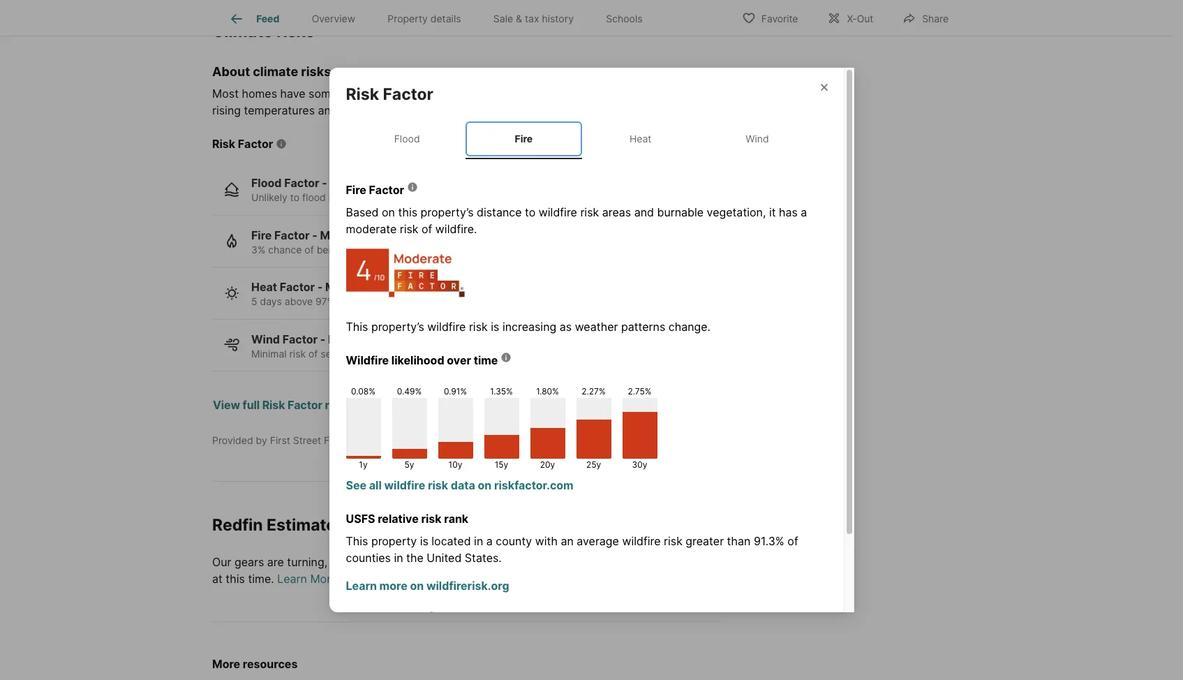 Task type: vqa. For each thing, say whether or not it's contained in the screenshot.
kind
no



Task type: describe. For each thing, give the bounding box(es) containing it.
climate risks
[[212, 21, 315, 41]]

see all wildfire risk data on riskfactor.com
[[346, 478, 574, 492]]

vegetation,
[[707, 205, 766, 219]]

2 days from the left
[[438, 295, 460, 307]]

this for this property's wildfire risk is increasing as weather patterns change.
[[346, 320, 368, 334]]

favorite
[[762, 12, 798, 24]]

homes
[[242, 87, 277, 101]]

heat tab
[[582, 122, 699, 156]]

2 vertical spatial a
[[486, 534, 493, 548]]

15y
[[495, 459, 508, 470]]

likelihood
[[392, 353, 444, 367]]

2.27%
[[582, 386, 606, 396]]

above
[[285, 295, 313, 307]]

as
[[560, 320, 572, 334]]

may
[[493, 87, 515, 101]]

states.
[[465, 551, 502, 565]]

years inside fire factor - moderate 3% chance of being in a wildfire in next 30 years
[[449, 243, 475, 255]]

schools tab
[[590, 2, 659, 36]]

in up heat factor - major 5 days above 97° expected this year, 14 days in 30 years at top
[[401, 243, 409, 255]]

counties
[[346, 551, 391, 565]]

over inside wind factor - minimal minimal risk of severe winds over next 30 years
[[384, 347, 404, 359]]

factor down temperatures
[[238, 137, 273, 151]]

climate inside most homes have some risk of natural disasters, and may be impacted by climate change due to rising temperatures and sea levels.
[[603, 87, 641, 101]]

change
[[644, 87, 683, 101]]

factor inside wind factor - minimal minimal risk of severe winds over next 30 years
[[283, 332, 318, 346]]

property details
[[388, 13, 461, 25]]

view full risk factor report
[[213, 398, 359, 412]]

to inside based on this property's distance to wildfire risk areas and burnable vegetation, it has a moderate risk of wildfire.
[[525, 205, 536, 219]]

view inside button
[[213, 398, 240, 412]]

insurance
[[369, 612, 423, 626]]

heat for heat
[[630, 133, 652, 145]]

information
[[470, 555, 530, 569]]

average
[[577, 534, 619, 548]]

wind for wind factor - minimal minimal risk of severe winds over next 30 years
[[251, 332, 280, 346]]

0 vertical spatial more
[[310, 572, 337, 586]]

sale
[[493, 13, 513, 25]]

risk factor dialog
[[329, 68, 854, 680]]

97°
[[316, 295, 332, 307]]

winds
[[354, 347, 381, 359]]

unlikely
[[251, 191, 288, 203]]

usfs
[[346, 512, 375, 526]]

tab list inside the risk factor dialog
[[346, 119, 827, 159]]

1 vertical spatial and
[[318, 103, 338, 117]]

in up states.
[[474, 534, 483, 548]]

areas
[[602, 205, 631, 219]]

30 inside wind factor - minimal minimal risk of severe winds over next 30 years
[[430, 347, 442, 359]]

riskfactor.com
[[494, 478, 574, 492]]

united
[[427, 551, 462, 565]]

flood
[[302, 191, 326, 203]]

provided
[[212, 434, 253, 446]]

more
[[380, 579, 408, 593]]

of inside fire factor - moderate 3% chance of being in a wildfire in next 30 years
[[305, 243, 314, 255]]

have inside most homes have some risk of natural disasters, and may be impacted by climate change due to rising temperatures and sea levels.
[[280, 87, 306, 101]]

0 horizontal spatial is
[[420, 534, 429, 548]]

fire for fire insurance
[[346, 612, 366, 626]]

minimal for flood factor - minimal
[[330, 176, 373, 190]]

in down moderate
[[345, 243, 353, 255]]

climate
[[212, 21, 273, 41]]

risk inside wind factor - minimal minimal risk of severe winds over next 30 years
[[289, 347, 306, 359]]

have inside our gears are turning, but we don't have enough information to generate an accurate estimate at this time.
[[399, 555, 425, 569]]

redfin estimate for 4124 sea view ln
[[212, 515, 504, 535]]

2 vertical spatial minimal
[[251, 347, 287, 359]]

change.
[[669, 320, 711, 334]]

see
[[346, 478, 367, 492]]

on inside based on this property's distance to wildfire risk areas and burnable vegetation, it has a moderate risk of wildfire.
[[382, 205, 395, 219]]

risk left rank on the bottom
[[421, 512, 442, 526]]

levels.
[[363, 103, 396, 117]]

chance
[[268, 243, 302, 255]]

risk inside button
[[262, 398, 285, 412]]

wildfire down 5y
[[384, 478, 425, 492]]

0 vertical spatial climate
[[253, 64, 298, 79]]

factor inside heat factor - major 5 days above 97° expected this year, 14 days in 30 years
[[280, 280, 315, 294]]

1.35%
[[490, 386, 513, 396]]

than
[[727, 534, 751, 548]]

wind factor - minimal minimal risk of severe winds over next 30 years
[[251, 332, 470, 359]]

factor inside the view full risk factor report button
[[288, 398, 322, 412]]

all
[[369, 478, 382, 492]]

has
[[779, 205, 798, 219]]

data
[[451, 478, 475, 492]]

schools
[[606, 13, 643, 25]]

risk up time
[[469, 320, 488, 334]]

in inside % of counties in the united states.
[[394, 551, 403, 565]]

but
[[331, 555, 348, 569]]

an inside our gears are turning, but we don't have enough information to generate an accurate estimate at this time.
[[598, 555, 610, 569]]

it
[[769, 205, 776, 219]]

risk factor inside dialog
[[346, 85, 434, 104]]

25y
[[586, 459, 601, 470]]

burnable
[[657, 205, 704, 219]]

by inside most homes have some risk of natural disasters, and may be impacted by climate change due to rising temperatures and sea levels.
[[587, 87, 600, 101]]

of inside most homes have some risk of natural disasters, and may be impacted by climate change due to rising temperatures and sea levels.
[[362, 87, 373, 101]]

30 inside heat factor - major 5 days above 97° expected this year, 14 days in 30 years
[[474, 295, 486, 307]]

- for wind
[[320, 332, 326, 346]]

based
[[346, 205, 379, 219]]

wildfire up accurate
[[622, 534, 661, 548]]

view full risk factor report button
[[212, 388, 359, 422]]

0.49%
[[397, 386, 422, 396]]

our
[[212, 555, 231, 569]]

expected
[[334, 295, 377, 307]]

2 vertical spatial on
[[410, 579, 424, 593]]

rank
[[444, 512, 469, 526]]

property details tab
[[372, 2, 477, 36]]

30y
[[632, 459, 647, 470]]

favorite button
[[730, 3, 810, 32]]

factor up 'based'
[[369, 183, 404, 197]]

risk inside most homes have some risk of natural disasters, and may be impacted by climate change due to rising temperatures and sea levels.
[[341, 87, 359, 101]]

history
[[542, 13, 574, 25]]

accurate
[[614, 555, 660, 569]]

fire insurance
[[346, 612, 423, 626]]

30 inside "flood factor - minimal unlikely to flood in next 30 years"
[[362, 191, 375, 203]]

0 vertical spatial risks
[[276, 21, 315, 41]]

our gears are turning, but we don't have enough information to generate an accurate estimate at this time.
[[212, 555, 709, 586]]

based on this property's distance to wildfire risk areas and burnable vegetation, it has a moderate risk of wildfire.
[[346, 205, 807, 236]]

about
[[212, 64, 250, 79]]

most
[[212, 87, 239, 101]]

1 vertical spatial property's
[[371, 320, 424, 334]]

x-out button
[[816, 3, 885, 32]]

0.08%
[[351, 386, 376, 396]]

learn more on wildfirerisk.org
[[346, 579, 509, 593]]

wind tab
[[699, 122, 816, 156]]

for
[[340, 515, 362, 535]]

heat for heat factor - major 5 days above 97° expected this year, 14 days in 30 years
[[251, 280, 277, 294]]

weather
[[575, 320, 618, 334]]

flood tab
[[349, 122, 466, 156]]

don't
[[370, 555, 396, 569]]

5y
[[405, 459, 414, 470]]

sea
[[341, 103, 360, 117]]

years inside wind factor - minimal minimal risk of severe winds over next 30 years
[[445, 347, 470, 359]]



Task type: locate. For each thing, give the bounding box(es) containing it.
risk right moderate
[[400, 222, 419, 236]]

fire factor score logo image
[[346, 237, 465, 297]]

this
[[346, 320, 368, 334], [346, 534, 368, 548]]

overview
[[312, 13, 355, 25]]

0 vertical spatial by
[[587, 87, 600, 101]]

factor
[[383, 85, 434, 104], [238, 137, 273, 151], [284, 176, 320, 190], [369, 183, 404, 197], [274, 228, 310, 242], [280, 280, 315, 294], [283, 332, 318, 346], [288, 398, 322, 412]]

minimal
[[330, 176, 373, 190], [328, 332, 371, 346], [251, 347, 287, 359]]

factor up flood
[[284, 176, 320, 190]]

2 horizontal spatial this
[[398, 205, 418, 219]]

this
[[398, 205, 418, 219], [380, 295, 397, 307], [226, 572, 245, 586]]

impacted
[[535, 87, 584, 101]]

1 horizontal spatial have
[[399, 555, 425, 569]]

next up 'based'
[[339, 191, 360, 203]]

this right 'at'
[[226, 572, 245, 586]]

2 horizontal spatial and
[[634, 205, 654, 219]]

30 up 'based'
[[362, 191, 375, 203]]

0 horizontal spatial view
[[213, 398, 240, 412]]

tab list
[[212, 0, 670, 36], [346, 119, 827, 159]]

sea
[[409, 515, 438, 535]]

0 horizontal spatial more
[[212, 657, 240, 671]]

in right flood
[[329, 191, 337, 203]]

2 horizontal spatial a
[[801, 205, 807, 219]]

1 vertical spatial climate
[[603, 87, 641, 101]]

&
[[516, 13, 522, 25]]

view left ln at the left
[[442, 515, 481, 535]]

risk left the areas
[[580, 205, 599, 219]]

of up levels.
[[362, 87, 373, 101]]

fire
[[515, 133, 533, 145], [346, 183, 366, 197], [251, 228, 272, 242], [346, 612, 366, 626]]

1 vertical spatial risk factor
[[212, 137, 273, 151]]

have down property
[[399, 555, 425, 569]]

heat
[[630, 133, 652, 145], [251, 280, 277, 294]]

1 horizontal spatial and
[[470, 87, 490, 101]]

- up the severe
[[320, 332, 326, 346]]

0 vertical spatial this
[[398, 205, 418, 219]]

due
[[687, 87, 706, 101]]

provided by first street foundation
[[212, 434, 376, 446]]

on up moderate
[[382, 205, 395, 219]]

of right the %
[[788, 534, 798, 548]]

to inside most homes have some risk of natural disasters, and may be impacted by climate change due to rising temperatures and sea levels.
[[710, 87, 720, 101]]

enough
[[428, 555, 467, 569]]

1 horizontal spatial is
[[491, 320, 499, 334]]

1 vertical spatial an
[[598, 555, 610, 569]]

0 vertical spatial flood
[[394, 133, 420, 145]]

0 horizontal spatial flood
[[251, 176, 282, 190]]

1 this from the top
[[346, 320, 368, 334]]

generate
[[547, 555, 594, 569]]

risk factor
[[346, 85, 434, 104], [212, 137, 273, 151]]

1 vertical spatial a
[[356, 243, 362, 255]]

4124
[[366, 515, 405, 535]]

being
[[317, 243, 342, 255]]

a inside fire factor - moderate 3% chance of being in a wildfire in next 30 years
[[356, 243, 362, 255]]

0 vertical spatial view
[[213, 398, 240, 412]]

3%
[[251, 243, 266, 255]]

fire for fire
[[515, 133, 533, 145]]

over left time
[[447, 353, 471, 367]]

1 horizontal spatial climate
[[603, 87, 641, 101]]

years up 'based'
[[377, 191, 403, 203]]

climate left change
[[603, 87, 641, 101]]

0 horizontal spatial wind
[[251, 332, 280, 346]]

x-
[[847, 12, 857, 24]]

fire up 'based'
[[346, 183, 366, 197]]

to right due
[[710, 87, 720, 101]]

5
[[251, 295, 257, 307]]

1 horizontal spatial an
[[598, 555, 610, 569]]

factor up the above
[[280, 280, 315, 294]]

1 vertical spatial by
[[256, 434, 267, 446]]

increasing
[[503, 320, 557, 334]]

minimal for wind factor - minimal
[[328, 332, 371, 346]]

years down wildfire.
[[449, 243, 475, 255]]

are
[[267, 555, 284, 569]]

flood for flood
[[394, 133, 420, 145]]

is left increasing
[[491, 320, 499, 334]]

see all wildfire risk data on riskfactor.com link
[[346, 471, 827, 494]]

property's up wildfire.
[[421, 205, 474, 219]]

on
[[382, 205, 395, 219], [478, 478, 492, 492], [410, 579, 424, 593]]

1 days from the left
[[260, 295, 282, 307]]

fire left insurance
[[346, 612, 366, 626]]

property's inside based on this property's distance to wildfire risk areas and burnable vegetation, it has a moderate risk of wildfire.
[[421, 205, 474, 219]]

factor inside "flood factor - minimal unlikely to flood in next 30 years"
[[284, 176, 320, 190]]

0 horizontal spatial days
[[260, 295, 282, 307]]

of inside based on this property's distance to wildfire risk areas and burnable vegetation, it has a moderate risk of wildfire.
[[422, 222, 432, 236]]

1 horizontal spatial more
[[310, 572, 337, 586]]

details
[[431, 13, 461, 25]]

30 right 14
[[474, 295, 486, 307]]

heat up 5 in the top left of the page
[[251, 280, 277, 294]]

this inside based on this property's distance to wildfire risk areas and burnable vegetation, it has a moderate risk of wildfire.
[[398, 205, 418, 219]]

risk inside dialog
[[346, 85, 379, 104]]

- for fire
[[312, 228, 317, 242]]

and down some
[[318, 103, 338, 117]]

this for this property is located in a county with an average wildfire risk greater than 91.3
[[346, 534, 368, 548]]

1 horizontal spatial view
[[442, 515, 481, 535]]

full
[[243, 398, 260, 412]]

learn for learn more on wildfirerisk.org
[[346, 579, 377, 593]]

heat factor - major 5 days above 97° expected this year, 14 days in 30 years
[[251, 280, 514, 307]]

factor inside fire factor - moderate 3% chance of being in a wildfire in next 30 years
[[274, 228, 310, 242]]

2 vertical spatial and
[[634, 205, 654, 219]]

on right data
[[478, 478, 492, 492]]

severe
[[321, 347, 351, 359]]

by left first
[[256, 434, 267, 446]]

1 vertical spatial have
[[399, 555, 425, 569]]

next up 0.49%
[[407, 347, 427, 359]]

is up "the"
[[420, 534, 429, 548]]

by
[[587, 87, 600, 101], [256, 434, 267, 446]]

about climate risks
[[212, 64, 331, 79]]

wildfire left the areas
[[539, 205, 577, 219]]

a down moderate
[[356, 243, 362, 255]]

minimal down 5 in the top left of the page
[[251, 347, 287, 359]]

1 vertical spatial this
[[346, 534, 368, 548]]

1 horizontal spatial wind
[[746, 133, 769, 145]]

wind for wind
[[746, 133, 769, 145]]

0 vertical spatial property's
[[421, 205, 474, 219]]

street
[[293, 434, 321, 446]]

1 horizontal spatial flood
[[394, 133, 420, 145]]

1 horizontal spatial heat
[[630, 133, 652, 145]]

distance
[[477, 205, 522, 219]]

2 vertical spatial this
[[226, 572, 245, 586]]

to inside our gears are turning, but we don't have enough information to generate an accurate estimate at this time.
[[533, 555, 544, 569]]

14
[[425, 295, 436, 307]]

time.
[[248, 572, 274, 586]]

x-out
[[847, 12, 874, 24]]

0 vertical spatial have
[[280, 87, 306, 101]]

risk factor element
[[346, 68, 450, 105]]

1 horizontal spatial on
[[410, 579, 424, 593]]

flood up unlikely
[[251, 176, 282, 190]]

to right 'distance'
[[525, 205, 536, 219]]

with
[[535, 534, 558, 548]]

more resources
[[212, 657, 298, 671]]

overview tab
[[296, 2, 372, 36]]

2 vertical spatial next
[[407, 347, 427, 359]]

risk factor up flood tab
[[346, 85, 434, 104]]

wildfire
[[346, 353, 389, 367]]

factor inside risk factor element
[[383, 85, 434, 104]]

2.75%
[[628, 386, 652, 396]]

learn inside the risk factor dialog
[[346, 579, 377, 593]]

this left year,
[[380, 295, 397, 307]]

usfs relative risk rank
[[346, 512, 469, 526]]

fire up 3%
[[251, 228, 272, 242]]

foundation
[[324, 434, 376, 446]]

tab list containing flood
[[346, 119, 827, 159]]

2 horizontal spatial risk
[[346, 85, 379, 104]]

factor up flood tab
[[383, 85, 434, 104]]

on right more
[[410, 579, 424, 593]]

turning,
[[287, 555, 328, 569]]

fire factor - moderate 3% chance of being in a wildfire in next 30 years
[[251, 228, 475, 255]]

this inside our gears are turning, but we don't have enough information to generate an accurate estimate at this time.
[[226, 572, 245, 586]]

2 horizontal spatial on
[[478, 478, 492, 492]]

1 vertical spatial on
[[478, 478, 492, 492]]

0 vertical spatial risk factor
[[346, 85, 434, 104]]

is
[[491, 320, 499, 334], [420, 534, 429, 548]]

risk up the sea
[[341, 87, 359, 101]]

some
[[309, 87, 337, 101]]

in inside "flood factor - minimal unlikely to flood in next 30 years"
[[329, 191, 337, 203]]

learn down we
[[346, 579, 377, 593]]

in inside heat factor - major 5 days above 97° expected this year, 14 days in 30 years
[[463, 295, 471, 307]]

a right has
[[801, 205, 807, 219]]

0 vertical spatial an
[[561, 534, 574, 548]]

0 vertical spatial this
[[346, 320, 368, 334]]

risk up estimate
[[664, 534, 683, 548]]

of inside % of counties in the united states.
[[788, 534, 798, 548]]

1 horizontal spatial by
[[587, 87, 600, 101]]

of inside wind factor - minimal minimal risk of severe winds over next 30 years
[[309, 347, 318, 359]]

years inside "flood factor - minimal unlikely to flood in next 30 years"
[[377, 191, 403, 203]]

- up being
[[312, 228, 317, 242]]

risk left the severe
[[289, 347, 306, 359]]

minimal up 'based'
[[330, 176, 373, 190]]

learn down turning,
[[277, 572, 307, 586]]

0 vertical spatial risk
[[346, 85, 379, 104]]

wildfire likelihood over time
[[346, 353, 498, 367]]

0 horizontal spatial an
[[561, 534, 574, 548]]

0 horizontal spatial have
[[280, 87, 306, 101]]

0 horizontal spatial over
[[384, 347, 404, 359]]

and
[[470, 87, 490, 101], [318, 103, 338, 117], [634, 205, 654, 219]]

fire for fire factor
[[346, 183, 366, 197]]

1 vertical spatial flood
[[251, 176, 282, 190]]

a up states.
[[486, 534, 493, 548]]

- up flood
[[322, 176, 327, 190]]

0.91%
[[444, 386, 467, 396]]

this property is located in a county with an average wildfire risk greater than 91.3
[[346, 534, 776, 548]]

1 horizontal spatial risk factor
[[346, 85, 434, 104]]

learn for learn more
[[277, 572, 307, 586]]

climate
[[253, 64, 298, 79], [603, 87, 641, 101]]

0 horizontal spatial by
[[256, 434, 267, 446]]

we
[[351, 555, 367, 569]]

of
[[362, 87, 373, 101], [422, 222, 432, 236], [305, 243, 314, 255], [309, 347, 318, 359], [788, 534, 798, 548]]

minimal up the severe
[[328, 332, 371, 346]]

heat inside heat factor - major 5 days above 97° expected this year, 14 days in 30 years
[[251, 280, 277, 294]]

- inside fire factor - moderate 3% chance of being in a wildfire in next 30 years
[[312, 228, 317, 242]]

fire inside tab
[[515, 133, 533, 145]]

0 vertical spatial on
[[382, 205, 395, 219]]

moderate
[[346, 222, 397, 236]]

an right with
[[561, 534, 574, 548]]

years inside heat factor - major 5 days above 97° expected this year, 14 days in 30 years
[[489, 295, 514, 307]]

0 horizontal spatial and
[[318, 103, 338, 117]]

- inside wind factor - minimal minimal risk of severe winds over next 30 years
[[320, 332, 326, 346]]

0 vertical spatial heat
[[630, 133, 652, 145]]

flood for flood factor - minimal unlikely to flood in next 30 years
[[251, 176, 282, 190]]

1 vertical spatial is
[[420, 534, 429, 548]]

factor up chance
[[274, 228, 310, 242]]

risk left data
[[428, 478, 448, 492]]

1 vertical spatial this
[[380, 295, 397, 307]]

0 vertical spatial a
[[801, 205, 807, 219]]

and right the areas
[[634, 205, 654, 219]]

time
[[474, 353, 498, 367]]

1 vertical spatial next
[[411, 243, 432, 255]]

of left the severe
[[309, 347, 318, 359]]

tax
[[525, 13, 539, 25]]

- for flood
[[322, 176, 327, 190]]

risks
[[276, 21, 315, 41], [301, 64, 331, 79]]

ln
[[485, 515, 504, 535]]

1 vertical spatial more
[[212, 657, 240, 671]]

next inside "flood factor - minimal unlikely to flood in next 30 years"
[[339, 191, 360, 203]]

view left full
[[213, 398, 240, 412]]

2 this from the top
[[346, 534, 368, 548]]

flood inside "flood factor - minimal unlikely to flood in next 30 years"
[[251, 176, 282, 190]]

- inside heat factor - major 5 days above 97° expected this year, 14 days in 30 years
[[318, 280, 323, 294]]

to
[[710, 87, 720, 101], [290, 191, 300, 203], [525, 205, 536, 219], [533, 555, 544, 569]]

risk right full
[[262, 398, 285, 412]]

30 inside fire factor - moderate 3% chance of being in a wildfire in next 30 years
[[434, 243, 447, 255]]

have up temperatures
[[280, 87, 306, 101]]

1 vertical spatial risks
[[301, 64, 331, 79]]

0 vertical spatial wind
[[746, 133, 769, 145]]

property
[[371, 534, 417, 548]]

rising
[[212, 103, 241, 117]]

feed
[[256, 13, 280, 25]]

0 horizontal spatial climate
[[253, 64, 298, 79]]

1 horizontal spatial learn
[[346, 579, 377, 593]]

0 horizontal spatial a
[[356, 243, 362, 255]]

wildfire inside based on this property's distance to wildfire risk areas and burnable vegetation, it has a moderate risk of wildfire.
[[539, 205, 577, 219]]

1 horizontal spatial a
[[486, 534, 493, 548]]

%
[[776, 534, 785, 548]]

climate up homes
[[253, 64, 298, 79]]

0 horizontal spatial risk
[[212, 137, 235, 151]]

and inside based on this property's distance to wildfire risk areas and burnable vegetation, it has a moderate risk of wildfire.
[[634, 205, 654, 219]]

heat down change
[[630, 133, 652, 145]]

- inside "flood factor - minimal unlikely to flood in next 30 years"
[[322, 176, 327, 190]]

relative
[[378, 512, 419, 526]]

0 horizontal spatial this
[[226, 572, 245, 586]]

property's down year,
[[371, 320, 424, 334]]

this down expected at the left top
[[346, 320, 368, 334]]

risk
[[346, 85, 379, 104], [212, 137, 235, 151], [262, 398, 285, 412]]

more down but
[[310, 572, 337, 586]]

0 vertical spatial and
[[470, 87, 490, 101]]

0 horizontal spatial learn
[[277, 572, 307, 586]]

next inside wind factor - minimal minimal risk of severe winds over next 30 years
[[407, 347, 427, 359]]

30 down wildfire.
[[434, 243, 447, 255]]

years
[[377, 191, 403, 203], [449, 243, 475, 255], [489, 295, 514, 307], [445, 347, 470, 359]]

0 vertical spatial is
[[491, 320, 499, 334]]

1 horizontal spatial days
[[438, 295, 460, 307]]

risk down rising
[[212, 137, 235, 151]]

- for heat
[[318, 280, 323, 294]]

greater
[[686, 534, 724, 548]]

1 vertical spatial view
[[442, 515, 481, 535]]

2 vertical spatial risk
[[262, 398, 285, 412]]

gears
[[235, 555, 264, 569]]

years up this property's wildfire risk is increasing as weather patterns change.
[[489, 295, 514, 307]]

this up counties
[[346, 534, 368, 548]]

feed link
[[228, 10, 280, 27]]

this down 'fire factor' on the top of the page
[[398, 205, 418, 219]]

1 horizontal spatial over
[[447, 353, 471, 367]]

factor down the above
[[283, 332, 318, 346]]

first
[[270, 434, 290, 446]]

1 vertical spatial minimal
[[328, 332, 371, 346]]

an down average
[[598, 555, 610, 569]]

risk right some
[[346, 85, 379, 104]]

fire factor
[[346, 183, 404, 197]]

wildfire inside fire factor - moderate 3% chance of being in a wildfire in next 30 years
[[364, 243, 398, 255]]

0 vertical spatial minimal
[[330, 176, 373, 190]]

in left "the"
[[394, 551, 403, 565]]

an inside the risk factor dialog
[[561, 534, 574, 548]]

most homes have some risk of natural disasters, and may be impacted by climate change due to rising temperatures and sea levels.
[[212, 87, 720, 117]]

estimate
[[267, 515, 336, 535]]

wildfire down 14
[[428, 320, 466, 334]]

days right 5 in the top left of the page
[[260, 295, 282, 307]]

wind inside tab
[[746, 133, 769, 145]]

next up 14
[[411, 243, 432, 255]]

out
[[857, 12, 874, 24]]

learn more
[[277, 572, 337, 586]]

report
[[325, 398, 359, 412]]

0 vertical spatial next
[[339, 191, 360, 203]]

1 horizontal spatial risk
[[262, 398, 285, 412]]

0 horizontal spatial on
[[382, 205, 395, 219]]

1 horizontal spatial this
[[380, 295, 397, 307]]

fire inside fire factor - moderate 3% chance of being in a wildfire in next 30 years
[[251, 228, 272, 242]]

minimal inside "flood factor - minimal unlikely to flood in next 30 years"
[[330, 176, 373, 190]]

flood down levels.
[[394, 133, 420, 145]]

a inside based on this property's distance to wildfire risk areas and burnable vegetation, it has a moderate risk of wildfire.
[[801, 205, 807, 219]]

0 horizontal spatial risk factor
[[212, 137, 273, 151]]

tab list containing feed
[[212, 0, 670, 36]]

flood inside flood tab
[[394, 133, 420, 145]]

over inside the risk factor dialog
[[447, 353, 471, 367]]

20y
[[540, 459, 555, 470]]

to left flood
[[290, 191, 300, 203]]

view
[[213, 398, 240, 412], [442, 515, 481, 535]]

to down with
[[533, 555, 544, 569]]

fire for fire factor - moderate 3% chance of being in a wildfire in next 30 years
[[251, 228, 272, 242]]

1 vertical spatial heat
[[251, 280, 277, 294]]

factor up "street"
[[288, 398, 322, 412]]

1 vertical spatial risk
[[212, 137, 235, 151]]

to inside "flood factor - minimal unlikely to flood in next 30 years"
[[290, 191, 300, 203]]

of left wildfire.
[[422, 222, 432, 236]]

years left time
[[445, 347, 470, 359]]

1 vertical spatial wind
[[251, 332, 280, 346]]

fire tab
[[466, 122, 582, 156]]

more left resources
[[212, 657, 240, 671]]

1y
[[359, 459, 368, 470]]

and left may
[[470, 87, 490, 101]]

next inside fire factor - moderate 3% chance of being in a wildfire in next 30 years
[[411, 243, 432, 255]]

fire down be
[[515, 133, 533, 145]]

by right impacted
[[587, 87, 600, 101]]

county
[[496, 534, 532, 548]]

risk factor down rising
[[212, 137, 273, 151]]

0 vertical spatial tab list
[[212, 0, 670, 36]]

sale & tax history tab
[[477, 2, 590, 36]]

0 horizontal spatial heat
[[251, 280, 277, 294]]

in right 14
[[463, 295, 471, 307]]

wildfire down moderate
[[364, 243, 398, 255]]

1 vertical spatial tab list
[[346, 119, 827, 159]]

- up 97°
[[318, 280, 323, 294]]

wind inside wind factor - minimal minimal risk of severe winds over next 30 years
[[251, 332, 280, 346]]

this inside heat factor - major 5 days above 97° expected this year, 14 days in 30 years
[[380, 295, 397, 307]]

learn
[[277, 572, 307, 586], [346, 579, 377, 593]]

30 left time
[[430, 347, 442, 359]]

heat inside tab
[[630, 133, 652, 145]]



